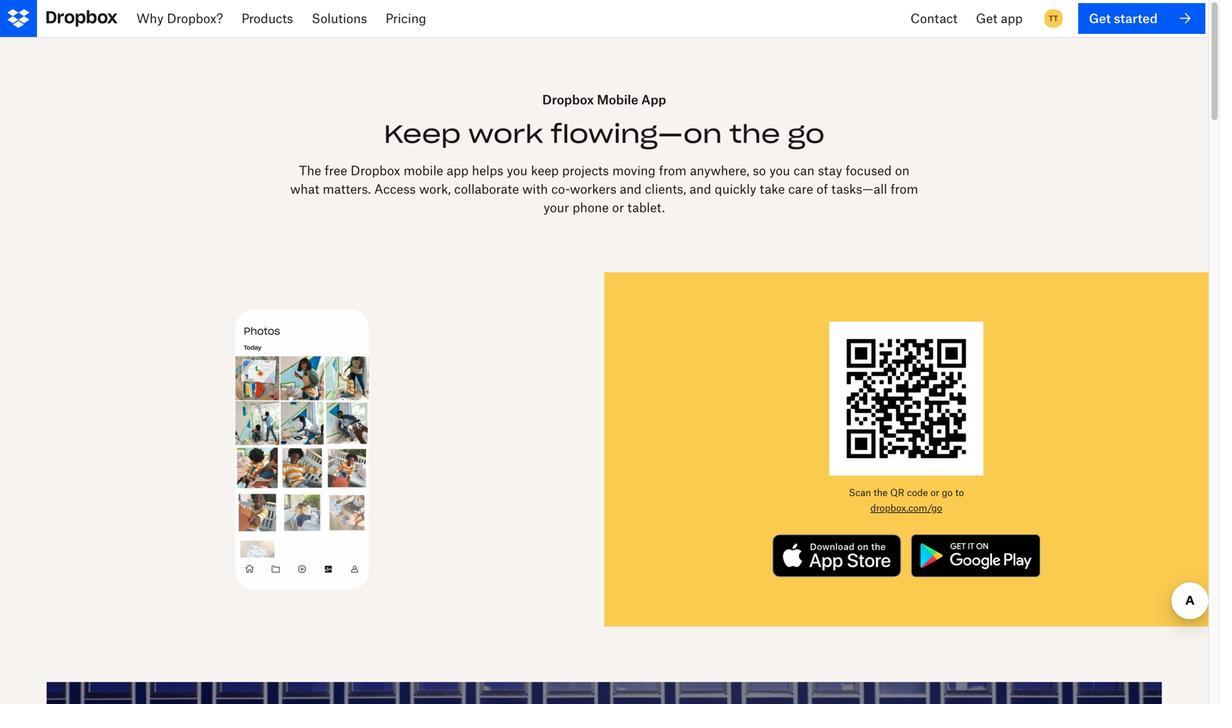 Task type: describe. For each thing, give the bounding box(es) containing it.
access
[[374, 182, 416, 197]]

can
[[794, 163, 815, 178]]

dropbox?
[[167, 11, 223, 26]]

solutions
[[312, 11, 367, 26]]

anywhere,
[[690, 163, 749, 178]]

the inside scan the qr code or go to dropbox.com/go
[[874, 487, 888, 499]]

scan
[[849, 487, 871, 499]]

pricing
[[386, 11, 426, 26]]

co-
[[551, 182, 570, 197]]

get started
[[1089, 11, 1158, 26]]

tasks—all
[[831, 182, 887, 197]]

matters.
[[323, 182, 371, 197]]

stay
[[818, 163, 842, 178]]

focused
[[846, 163, 892, 178]]

take
[[760, 182, 785, 197]]

go inside scan the qr code or go to dropbox.com/go
[[942, 487, 953, 499]]

keep work flowing—on the go
[[384, 118, 825, 150]]

on
[[895, 163, 910, 178]]

get app
[[976, 11, 1023, 26]]

dropbox.com/go link
[[870, 503, 942, 514]]

0 horizontal spatial from
[[659, 163, 687, 178]]

the
[[299, 163, 321, 178]]

flowing—on
[[551, 118, 722, 150]]

1 and from the left
[[620, 182, 642, 197]]

get for get app
[[976, 11, 997, 26]]

started
[[1114, 11, 1158, 26]]

solutions button
[[302, 0, 376, 37]]

so
[[753, 163, 766, 178]]

phone
[[573, 200, 609, 215]]

mobile
[[404, 163, 443, 178]]

scan the qr code or go to dropbox.com/go
[[849, 487, 964, 514]]

moving
[[612, 163, 656, 178]]

free
[[325, 163, 347, 178]]

tt button
[[1041, 6, 1066, 31]]

0 horizontal spatial go
[[788, 118, 825, 150]]

quickly
[[715, 182, 756, 197]]

what
[[290, 182, 319, 197]]



Task type: locate. For each thing, give the bounding box(es) containing it.
app inside the free dropbox mobile app helps you keep projects moving from anywhere, so you can stay focused on what matters. access work, collaborate with co-workers and clients, and quickly take care of tasks—all from your phone or tablet.
[[447, 163, 469, 178]]

1 vertical spatial dropbox
[[351, 163, 400, 178]]

and down anywhere,
[[689, 182, 711, 197]]

0 horizontal spatial app
[[447, 163, 469, 178]]

the up so
[[729, 118, 780, 150]]

work,
[[419, 182, 451, 197]]

keep
[[384, 118, 461, 150]]

get started link
[[1078, 3, 1205, 34]]

workers
[[570, 182, 616, 197]]

1 horizontal spatial get
[[1089, 11, 1111, 26]]

pricing link
[[376, 0, 436, 37]]

app up work,
[[447, 163, 469, 178]]

0 vertical spatial or
[[612, 200, 624, 215]]

products
[[242, 11, 293, 26]]

0 horizontal spatial get
[[976, 11, 997, 26]]

0 vertical spatial the
[[729, 118, 780, 150]]

1 you from the left
[[507, 163, 528, 178]]

projects
[[562, 163, 609, 178]]

and
[[620, 182, 642, 197], [689, 182, 711, 197]]

0 horizontal spatial or
[[612, 200, 624, 215]]

get inside get app popup button
[[976, 11, 997, 26]]

2 and from the left
[[689, 182, 711, 197]]

get inside get started link
[[1089, 11, 1111, 26]]

to
[[955, 487, 964, 499]]

from up "clients,"
[[659, 163, 687, 178]]

your
[[544, 200, 569, 215]]

contact
[[911, 11, 957, 26]]

1 horizontal spatial you
[[769, 163, 790, 178]]

get for get started
[[1089, 11, 1111, 26]]

go left to
[[942, 487, 953, 499]]

2 you from the left
[[769, 163, 790, 178]]

products button
[[232, 0, 302, 37]]

get app button
[[967, 0, 1032, 37]]

the free dropbox mobile app helps you keep projects moving from anywhere, so you can stay focused on what matters. access work, collaborate with co-workers and clients, and quickly take care of tasks—all from your phone or tablet.
[[290, 163, 918, 215]]

1 vertical spatial go
[[942, 487, 953, 499]]

go up can
[[788, 118, 825, 150]]

1 vertical spatial from
[[891, 182, 918, 197]]

from down on
[[891, 182, 918, 197]]

why dropbox?
[[136, 11, 223, 26]]

code
[[907, 487, 928, 499]]

mobile
[[597, 92, 638, 107]]

dropbox mobile app
[[542, 92, 666, 107]]

or inside the free dropbox mobile app helps you keep projects moving from anywhere, so you can stay focused on what matters. access work, collaborate with co-workers and clients, and quickly take care of tasks—all from your phone or tablet.
[[612, 200, 624, 215]]

the left qr
[[874, 487, 888, 499]]

the
[[729, 118, 780, 150], [874, 487, 888, 499]]

or right phone
[[612, 200, 624, 215]]

1 horizontal spatial and
[[689, 182, 711, 197]]

qr code image
[[829, 322, 983, 476]]

1 horizontal spatial or
[[931, 487, 939, 499]]

0 horizontal spatial you
[[507, 163, 528, 178]]

0 vertical spatial from
[[659, 163, 687, 178]]

app inside popup button
[[1001, 11, 1023, 26]]

app left "tt"
[[1001, 11, 1023, 26]]

tt
[[1049, 13, 1058, 23]]

1 horizontal spatial the
[[874, 487, 888, 499]]

and down moving
[[620, 182, 642, 197]]

dropbox
[[542, 92, 594, 107], [351, 163, 400, 178]]

tablet.
[[627, 200, 665, 215]]

clients,
[[645, 182, 686, 197]]

get
[[1089, 11, 1111, 26], [976, 11, 997, 26]]

1 horizontal spatial go
[[942, 487, 953, 499]]

or
[[612, 200, 624, 215], [931, 487, 939, 499]]

1 horizontal spatial from
[[891, 182, 918, 197]]

1 horizontal spatial app
[[1001, 11, 1023, 26]]

1 vertical spatial or
[[931, 487, 939, 499]]

go
[[788, 118, 825, 150], [942, 487, 953, 499]]

with
[[522, 182, 548, 197]]

of
[[817, 182, 828, 197]]

why dropbox? button
[[127, 0, 232, 37]]

work
[[468, 118, 543, 150]]

qr
[[890, 487, 904, 499]]

you up with
[[507, 163, 528, 178]]

or right code
[[931, 487, 939, 499]]

0 horizontal spatial and
[[620, 182, 642, 197]]

get left started on the right
[[1089, 11, 1111, 26]]

dropbox up access
[[351, 163, 400, 178]]

0 horizontal spatial dropbox
[[351, 163, 400, 178]]

you
[[507, 163, 528, 178], [769, 163, 790, 178]]

dropbox.com/go
[[870, 503, 942, 514]]

app
[[1001, 11, 1023, 26], [447, 163, 469, 178]]

contact button
[[901, 0, 967, 37]]

0 vertical spatial dropbox
[[542, 92, 594, 107]]

app
[[641, 92, 666, 107]]

or inside scan the qr code or go to dropbox.com/go
[[931, 487, 939, 499]]

dropbox left mobile
[[542, 92, 594, 107]]

care
[[788, 182, 813, 197]]

0 vertical spatial app
[[1001, 11, 1023, 26]]

0 horizontal spatial the
[[729, 118, 780, 150]]

a video that provides an overview of what you can do with the dropbox app, including sharing, storing, scanning, and backing up important documents and files image
[[46, 683, 1162, 704]]

why
[[136, 11, 164, 26]]

collaborate
[[454, 182, 519, 197]]

helps
[[472, 163, 503, 178]]

1 vertical spatial the
[[874, 487, 888, 499]]

1 horizontal spatial dropbox
[[542, 92, 594, 107]]

keep
[[531, 163, 559, 178]]

0 vertical spatial go
[[788, 118, 825, 150]]

dropbox inside the free dropbox mobile app helps you keep projects moving from anywhere, so you can stay focused on what matters. access work, collaborate with co-workers and clients, and quickly take care of tasks—all from your phone or tablet.
[[351, 163, 400, 178]]

get right contact
[[976, 11, 997, 26]]

from
[[659, 163, 687, 178], [891, 182, 918, 197]]

1 vertical spatial app
[[447, 163, 469, 178]]

you up 'take'
[[769, 163, 790, 178]]



Task type: vqa. For each thing, say whether or not it's contained in the screenshot.
tablet.
yes



